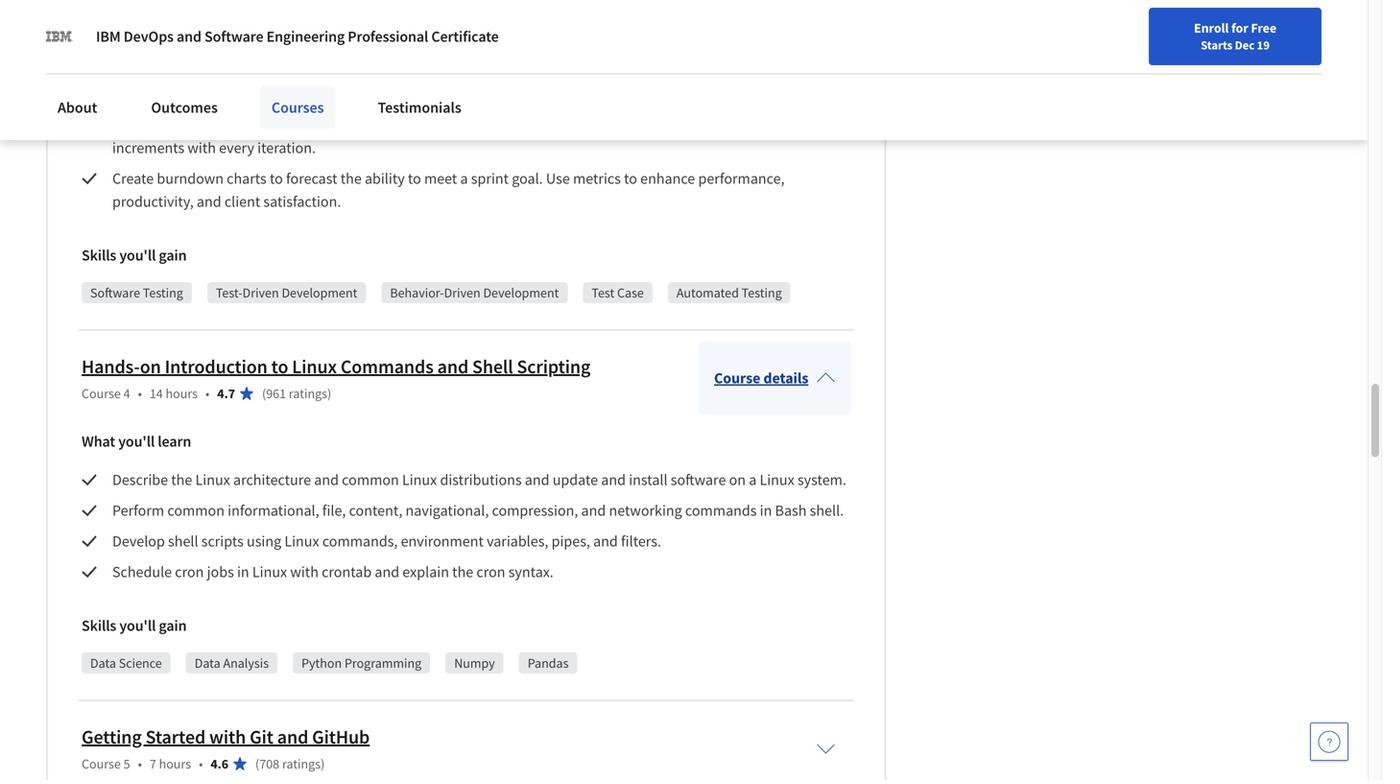 Task type: vqa. For each thing, say whether or not it's contained in the screenshot.
5
yes



Task type: locate. For each thing, give the bounding box(es) containing it.
and inside create burndown charts to forecast the ability to meet a sprint goal. use metrics to enhance performance, productivity, and client satisfaction.
[[197, 192, 221, 211]]

commands,
[[322, 532, 398, 551]]

0 horizontal spatial driven
[[243, 284, 279, 301]]

sprint left goal.
[[471, 169, 509, 188]]

course details
[[714, 369, 809, 388]]

the inside create and refine a product backlog using the sprint planning process. produce potentially shippable product increments with every iteration.
[[381, 115, 402, 134]]

0 horizontal spatial (
[[255, 756, 260, 773]]

skills you'll gain up science
[[82, 616, 187, 636]]

1 horizontal spatial 5
[[178, 8, 186, 27]]

)
[[327, 385, 332, 402], [321, 756, 325, 773]]

driven
[[233, 31, 273, 50]]

product up the every
[[236, 115, 287, 134]]

1 vertical spatial in
[[237, 563, 249, 582]]

0 vertical spatial create
[[112, 115, 154, 134]]

create up productivity,
[[112, 169, 154, 188]]

) down hands-on introduction to linux commands and shell scripting at left
[[327, 385, 332, 402]]

write
[[112, 61, 146, 81]]

data for data analysis
[[195, 655, 221, 672]]

1 horizontal spatial of
[[360, 8, 373, 27]]

using right stories
[[583, 61, 618, 81]]

product down incorporate
[[757, 115, 808, 134]]

1 driven from the left
[[243, 284, 279, 301]]

software testing
[[90, 284, 183, 301]]

ratings right 708 at the bottom left
[[282, 756, 321, 773]]

linux right jobs
[[252, 563, 287, 582]]

1 vertical spatial create
[[112, 169, 154, 188]]

1 vertical spatial common
[[167, 501, 225, 520]]

1 horizontal spatial common
[[342, 470, 399, 490]]

create for create and refine a product backlog using the sprint planning process. produce potentially shippable product increments with every iteration.
[[112, 115, 154, 134]]

1 horizontal spatial in
[[760, 501, 772, 520]]

5
[[178, 8, 186, 27], [123, 756, 130, 773]]

analysis
[[223, 655, 269, 672]]

gain for what you'll learn
[[159, 616, 187, 636]]

create and refine a product backlog using the sprint planning process. produce potentially shippable product increments with every iteration.
[[112, 115, 811, 157]]

professional
[[348, 27, 429, 46]]

bash
[[775, 501, 807, 520]]

estimate
[[265, 61, 321, 81]]

0 vertical spatial software
[[205, 27, 264, 46]]

gain up software testing
[[159, 246, 187, 265]]

commands
[[686, 501, 757, 520]]

learn
[[158, 432, 191, 451]]

the up devops
[[154, 8, 175, 27]]

1 skills from the top
[[82, 246, 116, 265]]

1 vertical spatial hours
[[159, 756, 191, 773]]

skills you'll gain for adopt the 5 practices of agile, a subset of devops: small batches, minimum viable product, pair programming, behavior- and test-driven development.
[[82, 246, 187, 265]]

data left analysis
[[195, 655, 221, 672]]

sprint inside create burndown charts to forecast the ability to meet a sprint goal. use metrics to enhance performance, productivity, and client satisfaction.
[[471, 169, 509, 188]]

course down getting
[[82, 756, 121, 773]]

what you'll learn
[[82, 432, 191, 451]]

install
[[629, 470, 668, 490]]

0 vertical spatial 5
[[178, 8, 186, 27]]

skills up data science
[[82, 616, 116, 636]]

of up driven
[[250, 8, 263, 27]]

productivity,
[[112, 192, 194, 211]]

on
[[140, 355, 161, 379], [729, 470, 746, 490]]

cron left jobs
[[175, 563, 204, 582]]

shell
[[168, 532, 198, 551]]

ratings
[[289, 385, 327, 402], [282, 756, 321, 773]]

in left bash
[[760, 501, 772, 520]]

data science
[[90, 655, 162, 672]]

a inside create and refine a product backlog using the sprint planning process. produce potentially shippable product increments with every iteration.
[[225, 115, 233, 134]]

None search field
[[274, 12, 591, 50]]

track
[[502, 61, 535, 81]]

assign
[[352, 61, 392, 81]]

1 vertical spatial with
[[290, 563, 319, 582]]

adopt
[[112, 8, 151, 27]]

perform
[[112, 501, 164, 520]]

• left the 7
[[138, 756, 142, 773]]

a left kanban on the left top of page
[[621, 61, 629, 81]]

using inside write good user stories, estimate and assign story points and track stories using a kanban board.  incorporate scrum artifacts, events, and benefits.
[[583, 61, 618, 81]]

0 vertical spatial you'll
[[119, 246, 156, 265]]

you'll up science
[[119, 616, 156, 636]]

0 vertical spatial hours
[[166, 385, 198, 402]]

) for github
[[321, 756, 325, 773]]

software up the 'hands-'
[[90, 284, 140, 301]]

sprint
[[405, 115, 443, 134], [471, 169, 509, 188]]

hours right the 7
[[159, 756, 191, 773]]

using inside create and refine a product backlog using the sprint planning process. produce potentially shippable product increments with every iteration.
[[343, 115, 378, 134]]

0 horizontal spatial development
[[282, 284, 358, 301]]

gain up science
[[159, 616, 187, 636]]

1 vertical spatial )
[[321, 756, 325, 773]]

5 left practices
[[178, 8, 186, 27]]

hours for started
[[159, 756, 191, 773]]

ability
[[365, 169, 405, 188]]

1 horizontal spatial testing
[[742, 284, 782, 301]]

2 gain from the top
[[159, 616, 187, 636]]

course left 4
[[82, 385, 121, 402]]

0 horizontal spatial software
[[90, 284, 140, 301]]

data
[[90, 655, 116, 672], [195, 655, 221, 672]]

2 cron from the left
[[477, 563, 506, 582]]

4
[[123, 385, 130, 402]]

hands-on introduction to linux commands and shell scripting
[[82, 355, 591, 379]]

1 horizontal spatial cron
[[477, 563, 506, 582]]

driven for behavior-
[[444, 284, 481, 301]]

ibm image
[[46, 23, 73, 50]]

0 vertical spatial ratings
[[289, 385, 327, 402]]

cron left syntax.
[[477, 563, 506, 582]]

0 vertical spatial common
[[342, 470, 399, 490]]

the inside adopt the 5 practices of agile, a subset of devops: small batches, minimum viable product, pair programming, behavior- and test-driven development.
[[154, 8, 175, 27]]

0 horizontal spatial sprint
[[405, 115, 443, 134]]

0 horizontal spatial of
[[250, 8, 263, 27]]

0 vertical spatial skills
[[82, 246, 116, 265]]

courses link
[[260, 86, 336, 129]]

0 vertical spatial gain
[[159, 246, 187, 265]]

961
[[266, 385, 286, 402]]

skills you'll gain for what you'll learn
[[82, 616, 187, 636]]

0 horizontal spatial product
[[236, 115, 287, 134]]

development up 'hands-on introduction to linux commands and shell scripting' link
[[282, 284, 358, 301]]

to right metrics
[[624, 169, 638, 188]]

1 development from the left
[[282, 284, 358, 301]]

certificate
[[431, 27, 499, 46]]

5 left the 7
[[123, 756, 130, 773]]

0 horizontal spatial common
[[167, 501, 225, 520]]

software down practices
[[205, 27, 264, 46]]

2 development from the left
[[483, 284, 559, 301]]

schedule
[[112, 563, 172, 582]]

2 horizontal spatial using
[[583, 61, 618, 81]]

2 product from the left
[[757, 115, 808, 134]]

1 vertical spatial on
[[729, 470, 746, 490]]

1 product from the left
[[236, 115, 287, 134]]

1 vertical spatial ratings
[[282, 756, 321, 773]]

coursera image
[[23, 16, 145, 46]]

0 vertical spatial on
[[140, 355, 161, 379]]

testing right 'automated'
[[742, 284, 782, 301]]

0 horizontal spatial using
[[247, 532, 281, 551]]

2 skills you'll gain from the top
[[82, 616, 187, 636]]

create for create burndown charts to forecast the ability to meet a sprint goal. use metrics to enhance performance, productivity, and client satisfaction.
[[112, 169, 154, 188]]

cron
[[175, 563, 204, 582], [477, 563, 506, 582]]

2 driven from the left
[[444, 284, 481, 301]]

hours right 14
[[166, 385, 198, 402]]

0 vertical spatial using
[[583, 61, 618, 81]]

board.
[[683, 61, 725, 81]]

outcomes link
[[140, 86, 229, 129]]

a
[[304, 8, 312, 27], [621, 61, 629, 81], [225, 115, 233, 134], [460, 169, 468, 188], [749, 470, 757, 490]]

0 vertical spatial sprint
[[405, 115, 443, 134]]

architecture
[[233, 470, 311, 490]]

with
[[188, 138, 216, 157], [290, 563, 319, 582], [209, 725, 246, 749]]

on up commands
[[729, 470, 746, 490]]

0 vertical spatial skills you'll gain
[[82, 246, 187, 265]]

getting started with git and github link
[[82, 725, 370, 749]]

a up the every
[[225, 115, 233, 134]]

course
[[714, 369, 761, 388], [82, 385, 121, 402], [82, 756, 121, 773]]

0 horizontal spatial on
[[140, 355, 161, 379]]

filters.
[[621, 532, 662, 551]]

environment
[[401, 532, 484, 551]]

1 testing from the left
[[143, 284, 183, 301]]

system.
[[798, 470, 847, 490]]

1 data from the left
[[90, 655, 116, 672]]

produce
[[562, 115, 616, 134]]

2 data from the left
[[195, 655, 221, 672]]

with down the refine
[[188, 138, 216, 157]]

1 horizontal spatial sprint
[[471, 169, 509, 188]]

5 inside adopt the 5 practices of agile, a subset of devops: small batches, minimum viable product, pair programming, behavior- and test-driven development.
[[178, 8, 186, 27]]

product
[[236, 115, 287, 134], [757, 115, 808, 134]]

) down github
[[321, 756, 325, 773]]

0 vertical spatial (
[[262, 385, 266, 402]]

course left "details" on the top
[[714, 369, 761, 388]]

1 horizontal spatial driven
[[444, 284, 481, 301]]

testing left test-
[[143, 284, 183, 301]]

sprint left planning
[[405, 115, 443, 134]]

client
[[225, 192, 260, 211]]

1 horizontal spatial using
[[343, 115, 378, 134]]

1 of from the left
[[250, 8, 263, 27]]

data left science
[[90, 655, 116, 672]]

( down git
[[255, 756, 260, 773]]

gain
[[159, 246, 187, 265], [159, 616, 187, 636]]

skills for what you'll learn
[[82, 616, 116, 636]]

course details button
[[699, 342, 851, 415]]

process.
[[506, 115, 559, 134]]

benefits.
[[249, 84, 304, 104]]

hours for on
[[166, 385, 198, 402]]

every
[[219, 138, 254, 157]]

subset
[[315, 8, 357, 27]]

driven up shell
[[444, 284, 481, 301]]

1 horizontal spatial (
[[262, 385, 266, 402]]

a right 'meet'
[[460, 169, 468, 188]]

1 skills you'll gain from the top
[[82, 246, 187, 265]]

behavior-
[[390, 284, 444, 301]]

scripting
[[517, 355, 591, 379]]

devops
[[124, 27, 174, 46]]

with left crontab
[[290, 563, 319, 582]]

introduction
[[165, 355, 268, 379]]

a up engineering
[[304, 8, 312, 27]]

testing for software testing
[[143, 284, 183, 301]]

1 vertical spatial using
[[343, 115, 378, 134]]

numpy
[[454, 655, 495, 672]]

you'll left "learn"
[[118, 432, 155, 451]]

1 vertical spatial software
[[90, 284, 140, 301]]

perform common informational, file, content, navigational, compression, and networking commands in bash shell.
[[112, 501, 847, 520]]

testimonials link
[[366, 86, 473, 129]]

a up commands
[[749, 470, 757, 490]]

of up professional
[[360, 8, 373, 27]]

content,
[[349, 501, 403, 520]]

the up ability
[[381, 115, 402, 134]]

to up 961
[[271, 355, 288, 379]]

the down "learn"
[[171, 470, 192, 490]]

0 horizontal spatial )
[[321, 756, 325, 773]]

sprint inside create and refine a product backlog using the sprint planning process. produce potentially shippable product increments with every iteration.
[[405, 115, 443, 134]]

1 horizontal spatial data
[[195, 655, 221, 672]]

artifacts,
[[112, 84, 168, 104]]

with up 4.6
[[209, 725, 246, 749]]

driven up introduction
[[243, 284, 279, 301]]

development up shell
[[483, 284, 559, 301]]

0 horizontal spatial in
[[237, 563, 249, 582]]

0 vertical spatial )
[[327, 385, 332, 402]]

dec
[[1236, 37, 1255, 53]]

free
[[1252, 19, 1277, 36]]

jobs
[[207, 563, 234, 582]]

0 vertical spatial with
[[188, 138, 216, 157]]

test
[[592, 284, 615, 301]]

common up content,
[[342, 470, 399, 490]]

about
[[58, 98, 97, 117]]

using down informational,
[[247, 532, 281, 551]]

linux
[[292, 355, 337, 379], [195, 470, 230, 490], [402, 470, 437, 490], [760, 470, 795, 490], [285, 532, 319, 551], [252, 563, 287, 582]]

hands-on introduction to linux commands and shell scripting link
[[82, 355, 591, 379]]

0 horizontal spatial testing
[[143, 284, 183, 301]]

kanban
[[632, 61, 680, 81]]

common
[[342, 470, 399, 490], [167, 501, 225, 520]]

0 horizontal spatial data
[[90, 655, 116, 672]]

• left 4.7
[[206, 385, 210, 402]]

metrics
[[573, 169, 621, 188]]

develop shell scripts using linux commands, environment variables, pipes, and filters.
[[112, 532, 662, 551]]

using right backlog
[[343, 115, 378, 134]]

1 gain from the top
[[159, 246, 187, 265]]

2 testing from the left
[[742, 284, 782, 301]]

ratings right 961
[[289, 385, 327, 402]]

1 vertical spatial gain
[[159, 616, 187, 636]]

0 horizontal spatial cron
[[175, 563, 204, 582]]

skills up software testing
[[82, 246, 116, 265]]

common up shell
[[167, 501, 225, 520]]

• right 4
[[138, 385, 142, 402]]

create inside create and refine a product backlog using the sprint planning process. produce potentially shippable product increments with every iteration.
[[112, 115, 154, 134]]

you'll up software testing
[[119, 246, 156, 265]]

and inside adopt the 5 practices of agile, a subset of devops: small batches, minimum viable product, pair programming, behavior- and test-driven development.
[[177, 31, 201, 50]]

1 create from the top
[[112, 115, 154, 134]]

skills for adopt the 5 practices of agile, a subset of devops: small batches, minimum viable product, pair programming, behavior- and test-driven development.
[[82, 246, 116, 265]]

to right the charts
[[270, 169, 283, 188]]

linux up "navigational,"
[[402, 470, 437, 490]]

1 vertical spatial skills you'll gain
[[82, 616, 187, 636]]

meet
[[424, 169, 457, 188]]

file,
[[322, 501, 346, 520]]

2 create from the top
[[112, 169, 154, 188]]

( right 4.7
[[262, 385, 266, 402]]

1 vertical spatial 5
[[123, 756, 130, 773]]

1 horizontal spatial )
[[327, 385, 332, 402]]

1 horizontal spatial development
[[483, 284, 559, 301]]

in right jobs
[[237, 563, 249, 582]]

create up increments
[[112, 115, 154, 134]]

a inside create burndown charts to forecast the ability to meet a sprint goal. use metrics to enhance performance, productivity, and client satisfaction.
[[460, 169, 468, 188]]

2 vertical spatial you'll
[[119, 616, 156, 636]]

the left ability
[[341, 169, 362, 188]]

on up course 4 • 14 hours • at the left of page
[[140, 355, 161, 379]]

create inside create burndown charts to forecast the ability to meet a sprint goal. use metrics to enhance performance, productivity, and client satisfaction.
[[112, 169, 154, 188]]

1 vertical spatial skills
[[82, 616, 116, 636]]

1 horizontal spatial product
[[757, 115, 808, 134]]

2 skills from the top
[[82, 616, 116, 636]]

1 vertical spatial sprint
[[471, 169, 509, 188]]

menu item
[[1022, 19, 1145, 82]]

skills you'll gain up software testing
[[82, 246, 187, 265]]

test-
[[216, 284, 243, 301]]

1 vertical spatial (
[[255, 756, 260, 773]]



Task type: describe. For each thing, give the bounding box(es) containing it.
linux up ( 961 ratings )
[[292, 355, 337, 379]]

ratings for linux
[[289, 385, 327, 402]]

0 vertical spatial in
[[760, 501, 772, 520]]

shippable
[[691, 115, 754, 134]]

iteration.
[[257, 138, 316, 157]]

git
[[250, 725, 274, 749]]

small
[[433, 8, 467, 27]]

scripts
[[201, 532, 244, 551]]

development.
[[277, 31, 366, 50]]

) for commands
[[327, 385, 332, 402]]

1 cron from the left
[[175, 563, 204, 582]]

• left 4.6
[[199, 756, 203, 773]]

driven for test-
[[243, 284, 279, 301]]

what
[[82, 432, 115, 451]]

informational,
[[228, 501, 319, 520]]

incorporate
[[731, 61, 806, 81]]

write good user stories, estimate and assign story points and track stories using a kanban board.  incorporate scrum artifacts, events, and benefits.
[[112, 61, 854, 104]]

refine
[[185, 115, 222, 134]]

about link
[[46, 86, 109, 129]]

a inside adopt the 5 practices of agile, a subset of devops: small batches, minimum viable product, pair programming, behavior- and test-driven development.
[[304, 8, 312, 27]]

gain for adopt the 5 practices of agile, a subset of devops: small batches, minimum viable product, pair programming, behavior- and test-driven development.
[[159, 246, 187, 265]]

update
[[553, 470, 598, 490]]

pair
[[693, 8, 718, 27]]

devops:
[[376, 8, 430, 27]]

test-
[[204, 31, 233, 50]]

points
[[431, 61, 471, 81]]

a inside write good user stories, estimate and assign story points and track stories using a kanban board.  incorporate scrum artifacts, events, and benefits.
[[621, 61, 629, 81]]

stories,
[[216, 61, 262, 81]]

course inside dropdown button
[[714, 369, 761, 388]]

course for getting started with git and github
[[82, 756, 121, 773]]

shell.
[[810, 501, 844, 520]]

1 horizontal spatial software
[[205, 27, 264, 46]]

19
[[1258, 37, 1270, 53]]

stories
[[538, 61, 580, 81]]

viable
[[593, 8, 632, 27]]

charts
[[227, 169, 267, 188]]

programming,
[[721, 8, 813, 27]]

potentially
[[619, 115, 688, 134]]

variables,
[[487, 532, 549, 551]]

1 vertical spatial you'll
[[118, 432, 155, 451]]

you'll for adopt the 5 practices of agile, a subset of devops: small batches, minimum viable product, pair programming, behavior- and test-driven development.
[[119, 246, 156, 265]]

pipes,
[[552, 532, 590, 551]]

performance,
[[699, 169, 785, 188]]

software
[[671, 470, 726, 490]]

user
[[185, 61, 213, 81]]

you'll for what you'll learn
[[119, 616, 156, 636]]

satisfaction.
[[264, 192, 341, 211]]

linux down informational,
[[285, 532, 319, 551]]

use
[[546, 169, 570, 188]]

course for hands-on introduction to linux commands and shell scripting
[[82, 385, 121, 402]]

schedule cron jobs in linux with crontab and explain the cron syntax.
[[112, 563, 560, 582]]

7
[[150, 756, 156, 773]]

test-driven development
[[216, 284, 358, 301]]

help center image
[[1318, 731, 1341, 754]]

data for data science
[[90, 655, 116, 672]]

linux left architecture
[[195, 470, 230, 490]]

hands-
[[82, 355, 140, 379]]

backlog
[[290, 115, 340, 134]]

minimum
[[528, 8, 590, 27]]

development for behavior-driven development
[[483, 284, 559, 301]]

to left 'meet'
[[408, 169, 421, 188]]

networking
[[609, 501, 682, 520]]

python
[[302, 655, 342, 672]]

linux up bash
[[760, 470, 795, 490]]

and inside create and refine a product backlog using the sprint planning process. produce potentially shippable product increments with every iteration.
[[157, 115, 182, 134]]

behavior-driven development
[[390, 284, 559, 301]]

forecast
[[286, 169, 338, 188]]

distributions
[[440, 470, 522, 490]]

ibm devops and software engineering professional certificate
[[96, 27, 499, 46]]

the inside create burndown charts to forecast the ability to meet a sprint goal. use metrics to enhance performance, productivity, and client satisfaction.
[[341, 169, 362, 188]]

development for test-driven development
[[282, 284, 358, 301]]

course 4 • 14 hours •
[[82, 385, 210, 402]]

events,
[[172, 84, 218, 104]]

0 horizontal spatial 5
[[123, 756, 130, 773]]

testing for automated testing
[[742, 284, 782, 301]]

2 of from the left
[[360, 8, 373, 27]]

adopt the 5 practices of agile, a subset of devops: small batches, minimum viable product, pair programming, behavior- and test-driven development.
[[112, 8, 816, 50]]

navigational,
[[406, 501, 489, 520]]

test case
[[592, 284, 644, 301]]

testimonials
[[378, 98, 462, 117]]

crontab
[[322, 563, 372, 582]]

getting started with git and github
[[82, 725, 370, 749]]

( for git
[[255, 756, 260, 773]]

outcomes
[[151, 98, 218, 117]]

with inside create and refine a product backlog using the sprint planning process. produce potentially shippable product increments with every iteration.
[[188, 138, 216, 157]]

( for to
[[262, 385, 266, 402]]

automated testing
[[677, 284, 782, 301]]

burndown
[[157, 169, 224, 188]]

data analysis
[[195, 655, 269, 672]]

2 vertical spatial using
[[247, 532, 281, 551]]

create burndown charts to forecast the ability to meet a sprint goal. use metrics to enhance performance, productivity, and client satisfaction.
[[112, 169, 788, 211]]

the down environment
[[452, 563, 474, 582]]

getting
[[82, 725, 142, 749]]

4.6
[[211, 756, 229, 773]]

commands
[[341, 355, 434, 379]]

product,
[[635, 8, 690, 27]]

planning
[[446, 115, 503, 134]]

enhance
[[641, 169, 695, 188]]

batches,
[[470, 8, 525, 27]]

details
[[764, 369, 809, 388]]

compression,
[[492, 501, 578, 520]]

courses
[[272, 98, 324, 117]]

story
[[395, 61, 428, 81]]

describe
[[112, 470, 168, 490]]

goal.
[[512, 169, 543, 188]]

1 horizontal spatial on
[[729, 470, 746, 490]]

for
[[1232, 19, 1249, 36]]

shell
[[472, 355, 513, 379]]

ratings for and
[[282, 756, 321, 773]]

course 5 • 7 hours •
[[82, 756, 203, 773]]

engineering
[[267, 27, 345, 46]]

2 vertical spatial with
[[209, 725, 246, 749]]

develop
[[112, 532, 165, 551]]



